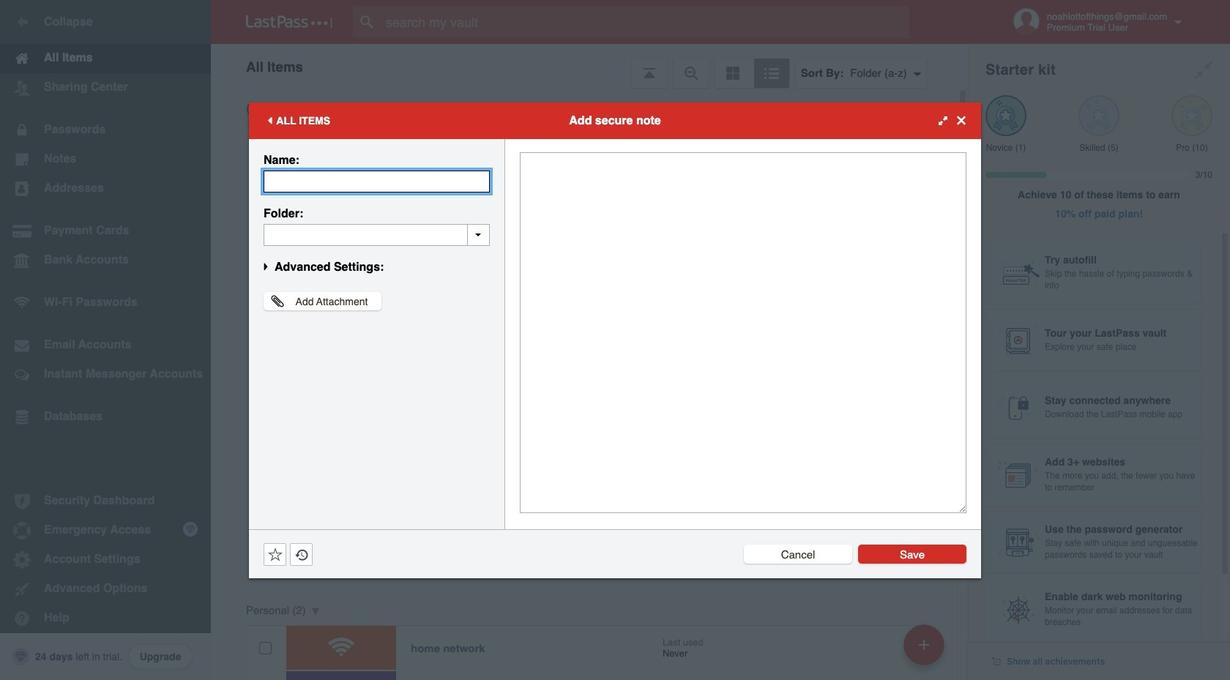 Task type: vqa. For each thing, say whether or not it's contained in the screenshot.
"New item" Icon
yes



Task type: describe. For each thing, give the bounding box(es) containing it.
new item image
[[919, 640, 930, 650]]

vault options navigation
[[211, 44, 968, 88]]

main navigation navigation
[[0, 0, 211, 680]]



Task type: locate. For each thing, give the bounding box(es) containing it.
new item navigation
[[899, 620, 954, 680]]

dialog
[[249, 102, 982, 578]]

None text field
[[520, 152, 967, 513], [264, 170, 490, 192], [264, 224, 490, 246], [520, 152, 967, 513], [264, 170, 490, 192], [264, 224, 490, 246]]

Search search field
[[353, 6, 938, 38]]

search my vault text field
[[353, 6, 938, 38]]

lastpass image
[[246, 15, 333, 29]]



